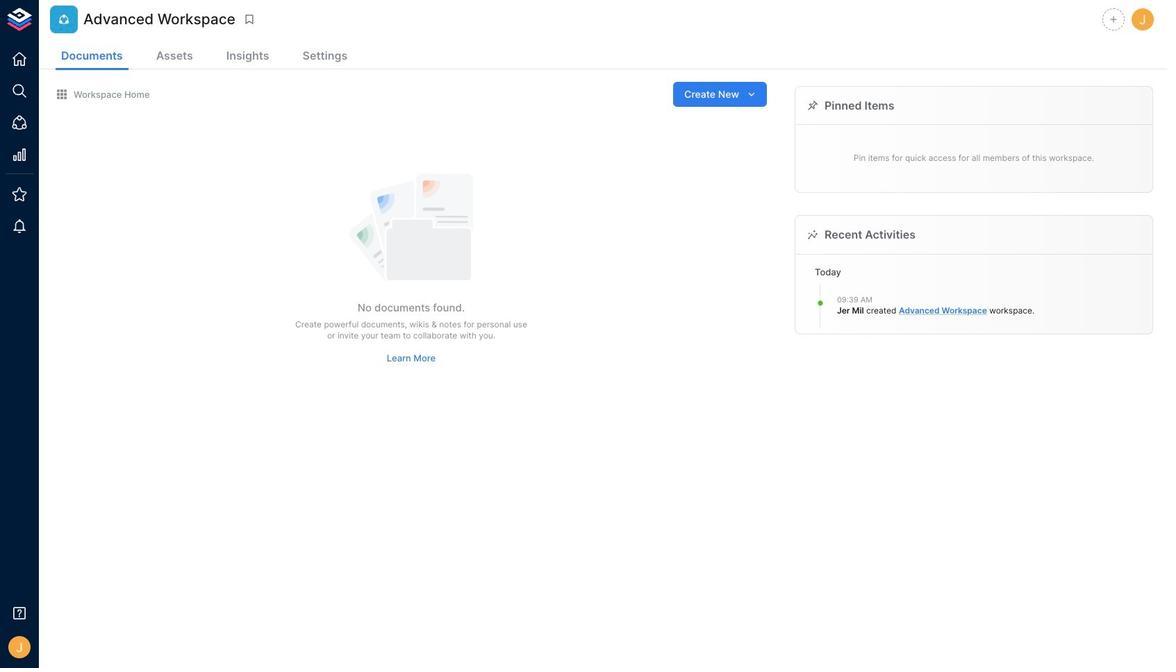 Task type: describe. For each thing, give the bounding box(es) containing it.
bookmark image
[[243, 13, 256, 26]]



